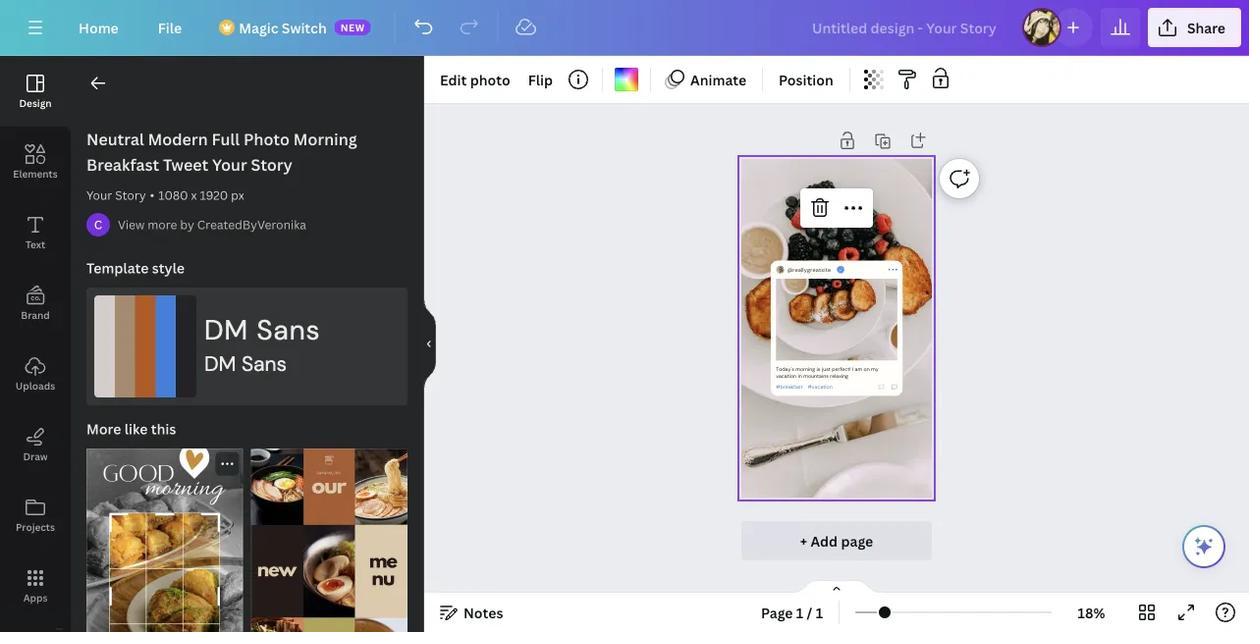 Task type: describe. For each thing, give the bounding box(es) containing it.
2 1 from the left
[[816, 604, 824, 623]]

my
[[872, 366, 879, 373]]

side panel tab list
[[0, 56, 71, 633]]

template style
[[86, 259, 185, 278]]

#breakfast
[[777, 384, 803, 391]]

photo
[[244, 129, 290, 150]]

#vacation
[[808, 384, 833, 391]]

projects
[[16, 521, 55, 534]]

projects button
[[0, 481, 71, 551]]

is
[[817, 366, 821, 373]]

/
[[807, 604, 813, 623]]

i
[[853, 366, 854, 373]]

home
[[79, 18, 119, 37]]

neutral modern full photo morning breakfast tweet your story
[[86, 129, 357, 175]]

photo
[[470, 70, 511, 89]]

tweet
[[163, 154, 209, 175]]

animate button
[[659, 64, 755, 95]]

notes button
[[432, 597, 511, 629]]

refresh outline image
[[879, 384, 885, 390]]

1920
[[200, 187, 228, 203]]

home link
[[63, 8, 134, 47]]

elements
[[13, 167, 58, 180]]

1 vertical spatial your
[[86, 187, 112, 203]]

edit photo button
[[432, 64, 519, 95]]

2 dm from the top
[[204, 351, 236, 378]]

0 vertical spatial sans
[[257, 312, 321, 348]]

breakfast
[[86, 154, 159, 175]]

x
[[191, 187, 197, 203]]

vacation
[[777, 373, 797, 380]]

bubble image
[[892, 385, 898, 390]]

Design title text field
[[797, 8, 1015, 47]]

canva assistant image
[[1193, 536, 1217, 559]]

main menu bar
[[0, 0, 1250, 56]]

mountains
[[804, 373, 829, 380]]

createdbyveronika image
[[86, 213, 110, 237]]

1 vertical spatial sans
[[242, 351, 287, 378]]

position
[[779, 70, 834, 89]]

magic
[[239, 18, 279, 37]]

page 1 / 1
[[762, 604, 824, 623]]

flip button
[[521, 64, 561, 95]]

new
[[341, 21, 365, 34]]

apps
[[23, 592, 48, 605]]

no color image
[[615, 68, 639, 91]]

edit photo
[[440, 70, 511, 89]]

relaxing
[[831, 373, 849, 380]]

1080 x 1920 px
[[159, 187, 244, 203]]

edit
[[440, 70, 467, 89]]

add
[[811, 532, 838, 551]]

full
[[212, 129, 240, 150]]

notes
[[464, 604, 504, 623]]

share button
[[1149, 8, 1242, 47]]

file
[[158, 18, 182, 37]]

brand button
[[0, 268, 71, 339]]

dark brown minimalist modern our new menu instagram story image
[[251, 449, 408, 633]]

18%
[[1079, 604, 1106, 623]]



Task type: vqa. For each thing, say whether or not it's contained in the screenshot.
#vacation
yes



Task type: locate. For each thing, give the bounding box(es) containing it.
today's morning is just perfect! i am on my vacation in mountains relaxing
[[777, 366, 879, 380]]

px
[[231, 187, 244, 203]]

this
[[151, 420, 176, 439]]

+ add page
[[801, 532, 874, 551]]

1080
[[159, 187, 188, 203]]

am
[[856, 366, 863, 373]]

like
[[125, 420, 148, 439]]

uploads button
[[0, 339, 71, 410]]

createdbyveronika element
[[86, 213, 110, 237]]

sans
[[257, 312, 321, 348], [242, 351, 287, 378]]

text button
[[0, 198, 71, 268]]

template
[[86, 259, 149, 278]]

view more by createdbyveronika button
[[118, 215, 307, 235]]

0 vertical spatial your
[[212, 154, 247, 175]]

1 right /
[[816, 604, 824, 623]]

your story
[[86, 187, 146, 203]]

view
[[118, 217, 145, 233]]

show pages image
[[790, 580, 884, 596]]

today's
[[777, 366, 795, 373]]

position button
[[772, 64, 842, 95]]

on
[[864, 366, 870, 373]]

hide image
[[424, 297, 436, 392]]

morning
[[796, 366, 816, 373]]

morning
[[294, 129, 357, 150]]

uploads
[[16, 379, 55, 393]]

your down full
[[212, 154, 247, 175]]

story up view
[[115, 187, 146, 203]]

in
[[798, 373, 803, 380]]

1 1 from the left
[[797, 604, 804, 623]]

design
[[19, 96, 52, 110]]

dm
[[204, 312, 249, 348], [204, 351, 236, 378]]

share
[[1188, 18, 1226, 37]]

story
[[251, 154, 293, 175], [115, 187, 146, 203]]

0 horizontal spatial story
[[115, 187, 146, 203]]

story inside neutral modern full photo morning breakfast tweet your story
[[251, 154, 293, 175]]

1 dm from the top
[[204, 312, 249, 348]]

brand
[[21, 309, 50, 322]]

animate
[[691, 70, 747, 89]]

0 vertical spatial story
[[251, 154, 293, 175]]

flip
[[528, 70, 553, 89]]

@reallygreatsite
[[788, 266, 832, 273]]

your up createdbyveronika element
[[86, 187, 112, 203]]

view more by createdbyveronika
[[118, 217, 307, 233]]

by
[[180, 217, 194, 233]]

modern
[[148, 129, 208, 150]]

+ add page button
[[742, 522, 933, 561]]

createdbyveronika
[[197, 217, 307, 233]]

just
[[822, 366, 831, 373]]

file button
[[142, 8, 198, 47]]

1 horizontal spatial your
[[212, 154, 247, 175]]

more
[[148, 217, 177, 233]]

page
[[762, 604, 794, 623]]

18% button
[[1060, 597, 1124, 629]]

page
[[842, 532, 874, 551]]

1 horizontal spatial 1
[[816, 604, 824, 623]]

magic switch
[[239, 18, 327, 37]]

your
[[212, 154, 247, 175], [86, 187, 112, 203]]

perfect!
[[833, 366, 852, 373]]

switch
[[282, 18, 327, 37]]

neutral
[[86, 129, 144, 150]]

white grey black caramel brown minimalistic good morning instagram story image
[[86, 449, 243, 633]]

#breakfast #vacation
[[777, 384, 833, 391]]

1 horizontal spatial story
[[251, 154, 293, 175]]

apps button
[[0, 551, 71, 622]]

elements button
[[0, 127, 71, 198]]

0 vertical spatial dm
[[204, 312, 249, 348]]

your inside neutral modern full photo morning breakfast tweet your story
[[212, 154, 247, 175]]

design button
[[0, 56, 71, 127]]

1 vertical spatial dm
[[204, 351, 236, 378]]

white grey black caramel brown minimalistic good morning instagram story group
[[86, 447, 243, 633]]

story down photo
[[251, 154, 293, 175]]

more
[[86, 420, 121, 439]]

style
[[152, 259, 185, 278]]

0 horizontal spatial your
[[86, 187, 112, 203]]

1 left /
[[797, 604, 804, 623]]

draw
[[23, 450, 48, 463]]

more like this
[[86, 420, 176, 439]]

1 vertical spatial story
[[115, 187, 146, 203]]

0 horizontal spatial 1
[[797, 604, 804, 623]]

text
[[25, 238, 45, 251]]

dm sans dm sans
[[204, 312, 321, 378]]

+
[[801, 532, 808, 551]]

1
[[797, 604, 804, 623], [816, 604, 824, 623]]

draw button
[[0, 410, 71, 481]]

dark brown minimalist modern our new menu instagram story group
[[251, 437, 408, 633]]



